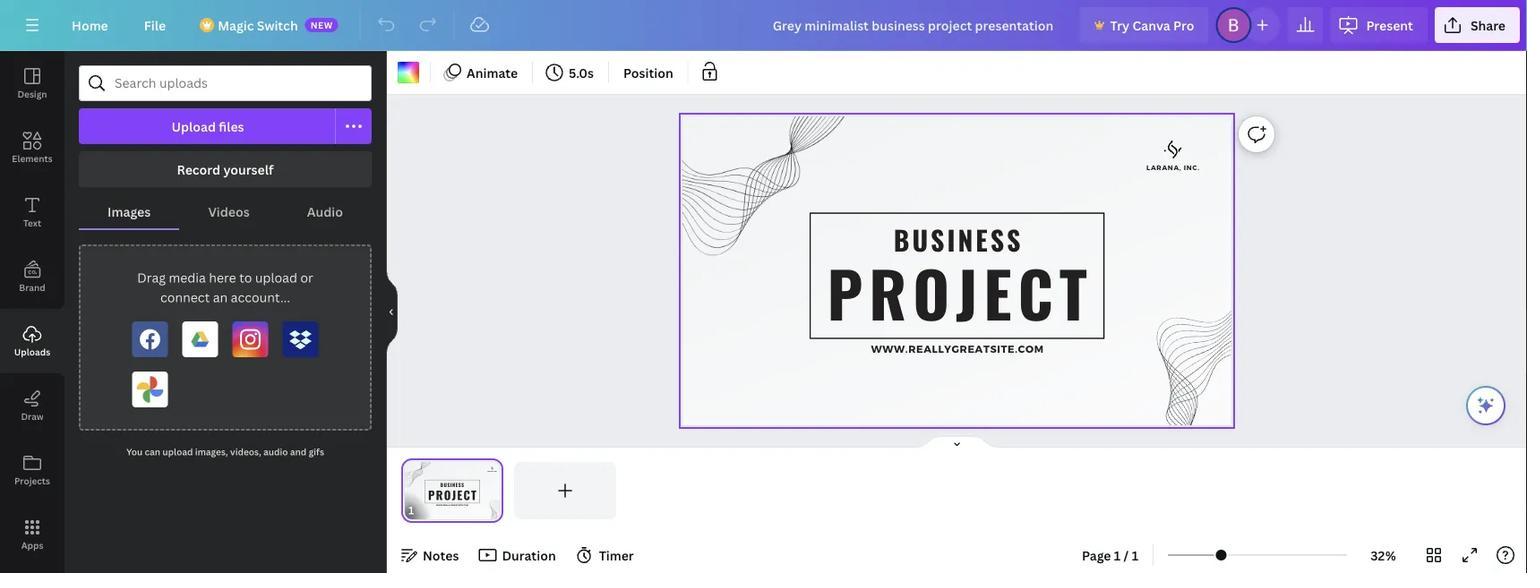 Task type: describe. For each thing, give the bounding box(es) containing it.
audio
[[264, 446, 288, 458]]

projects button
[[0, 438, 65, 503]]

present
[[1367, 17, 1414, 34]]

no color image
[[398, 62, 419, 83]]

larana,
[[1147, 163, 1182, 171]]

text button
[[0, 180, 65, 245]]

draw button
[[0, 374, 65, 438]]

connect
[[160, 289, 210, 306]]

duration
[[502, 547, 556, 564]]

/
[[1124, 547, 1129, 564]]

page
[[1082, 547, 1111, 564]]

brand
[[19, 281, 45, 293]]

present button
[[1331, 7, 1428, 43]]

notes button
[[394, 541, 466, 570]]

images
[[108, 203, 151, 220]]

record yourself
[[177, 161, 274, 178]]

try canva pro button
[[1080, 7, 1209, 43]]

upload files button
[[79, 108, 336, 144]]

Search uploads search field
[[115, 66, 360, 100]]

apps
[[21, 539, 43, 551]]

videos button
[[180, 194, 278, 228]]

position
[[624, 64, 674, 81]]

or
[[300, 269, 313, 286]]

record yourself button
[[79, 151, 372, 187]]

file button
[[130, 7, 180, 43]]

timer
[[599, 547, 634, 564]]

hide image
[[386, 269, 398, 355]]

www.reallygreatsite.com
[[871, 343, 1044, 355]]

upload
[[172, 118, 216, 135]]

uploads button
[[0, 309, 65, 374]]

account...
[[231, 289, 290, 306]]

audio button
[[278, 194, 372, 228]]

and
[[290, 446, 307, 458]]

elements button
[[0, 116, 65, 180]]

here
[[209, 269, 236, 286]]

duration button
[[473, 541, 563, 570]]

notes
[[423, 547, 459, 564]]

elements
[[12, 152, 53, 164]]

upload files
[[172, 118, 244, 135]]

uploads
[[14, 346, 50, 358]]

canva
[[1133, 17, 1171, 34]]

media
[[169, 269, 206, 286]]

an
[[213, 289, 228, 306]]

drag media here to upload or connect an account...
[[137, 269, 313, 306]]

animate
[[467, 64, 518, 81]]

page 1 image
[[401, 462, 503, 520]]

videos
[[208, 203, 250, 220]]

32% button
[[1355, 541, 1413, 570]]

brand button
[[0, 245, 65, 309]]

switch
[[257, 17, 298, 34]]

home link
[[57, 7, 123, 43]]



Task type: locate. For each thing, give the bounding box(es) containing it.
gifs
[[309, 446, 324, 458]]

side panel tab list
[[0, 51, 65, 567]]

project
[[827, 246, 1094, 339]]

files
[[219, 118, 244, 135]]

animate button
[[438, 58, 525, 87]]

upload up account...
[[255, 269, 297, 286]]

audio
[[307, 203, 343, 220]]

1 horizontal spatial upload
[[255, 269, 297, 286]]

projects
[[14, 475, 50, 487]]

canva assistant image
[[1476, 395, 1497, 417]]

magic
[[218, 17, 254, 34]]

try canva pro
[[1111, 17, 1195, 34]]

record
[[177, 161, 220, 178]]

yourself
[[223, 161, 274, 178]]

pro
[[1174, 17, 1195, 34]]

1 vertical spatial upload
[[163, 446, 193, 458]]

0 horizontal spatial 1
[[1114, 547, 1121, 564]]

can
[[145, 446, 160, 458]]

1
[[1114, 547, 1121, 564], [1132, 547, 1139, 564]]

to
[[239, 269, 252, 286]]

5.0s
[[569, 64, 594, 81]]

file
[[144, 17, 166, 34]]

magic switch
[[218, 17, 298, 34]]

business
[[894, 219, 1024, 259]]

upload right can
[[163, 446, 193, 458]]

Page title text field
[[422, 502, 429, 520]]

upload
[[255, 269, 297, 286], [163, 446, 193, 458]]

draw
[[21, 410, 44, 422]]

share button
[[1435, 7, 1521, 43]]

apps button
[[0, 503, 65, 567]]

design button
[[0, 51, 65, 116]]

home
[[72, 17, 108, 34]]

main menu bar
[[0, 0, 1528, 51]]

videos,
[[230, 446, 261, 458]]

images button
[[79, 194, 180, 228]]

you can upload images, videos, audio and gifs
[[126, 446, 324, 458]]

inc.
[[1184, 163, 1200, 171]]

2 1 from the left
[[1132, 547, 1139, 564]]

1 right /
[[1132, 547, 1139, 564]]

1 horizontal spatial 1
[[1132, 547, 1139, 564]]

1 1 from the left
[[1114, 547, 1121, 564]]

drag
[[137, 269, 166, 286]]

1 left /
[[1114, 547, 1121, 564]]

images,
[[195, 446, 228, 458]]

upload inside drag media here to upload or connect an account...
[[255, 269, 297, 286]]

larana, inc.
[[1147, 163, 1200, 171]]

new
[[311, 19, 333, 31]]

text
[[23, 217, 41, 229]]

hide pages image
[[914, 435, 1000, 450]]

5.0s button
[[540, 58, 601, 87]]

share
[[1471, 17, 1506, 34]]

32%
[[1371, 547, 1397, 564]]

design
[[17, 88, 47, 100]]

timer button
[[570, 541, 641, 570]]

try
[[1111, 17, 1130, 34]]

0 horizontal spatial upload
[[163, 446, 193, 458]]

position button
[[616, 58, 681, 87]]

you
[[126, 446, 143, 458]]

0 vertical spatial upload
[[255, 269, 297, 286]]

page 1 / 1
[[1082, 547, 1139, 564]]

Design title text field
[[759, 7, 1073, 43]]



Task type: vqa. For each thing, say whether or not it's contained in the screenshot.
Photo Effects
no



